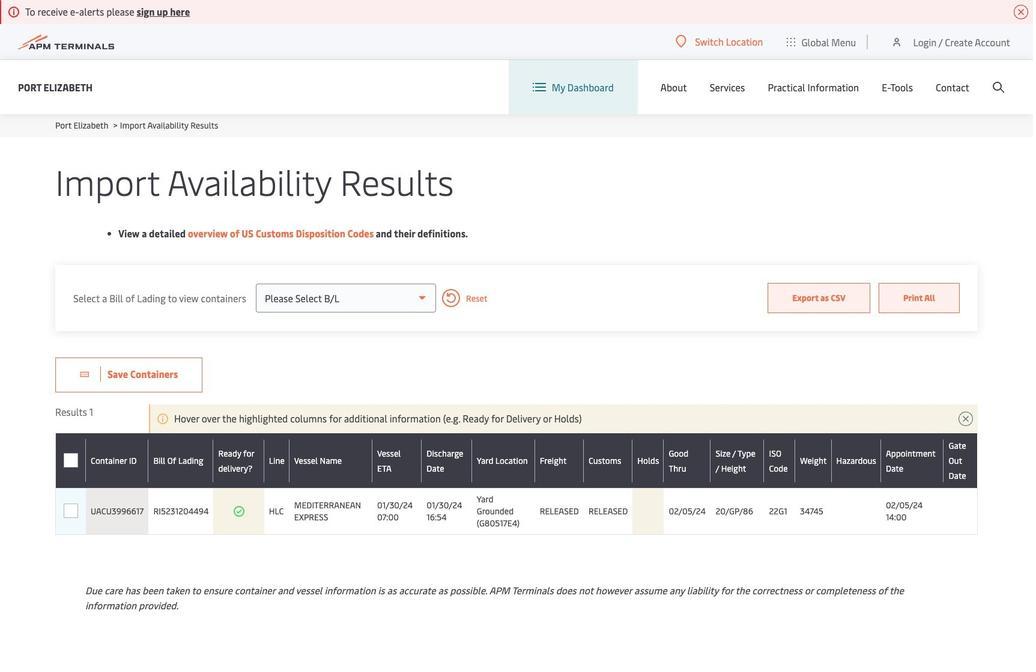Task type: vqa. For each thing, say whether or not it's contained in the screenshot.
the ready icon
yes



Task type: locate. For each thing, give the bounding box(es) containing it.
None checkbox
[[63, 453, 78, 468], [64, 504, 78, 518], [64, 504, 78, 519], [63, 453, 78, 468], [64, 504, 78, 518], [64, 504, 78, 519]]

None checkbox
[[64, 453, 78, 468]]

close alert image
[[1014, 5, 1029, 19]]

ready image
[[233, 505, 245, 517]]



